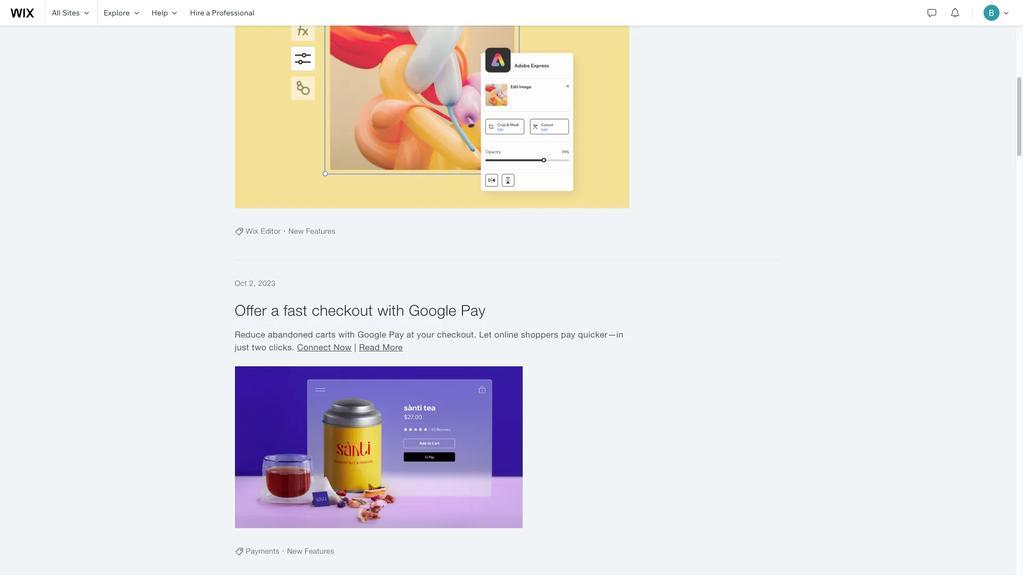 Task type: locate. For each thing, give the bounding box(es) containing it.
sites
[[62, 8, 80, 18]]

professional
[[212, 8, 254, 18]]

all
[[52, 8, 61, 18]]

all sites
[[52, 8, 80, 18]]

explore
[[104, 8, 130, 18]]

hire a professional link
[[184, 0, 261, 26]]



Task type: vqa. For each thing, say whether or not it's contained in the screenshot.
a
yes



Task type: describe. For each thing, give the bounding box(es) containing it.
a
[[206, 8, 210, 18]]

help
[[152, 8, 168, 18]]

hire a professional
[[190, 8, 254, 18]]

help button
[[145, 0, 184, 26]]

hire
[[190, 8, 204, 18]]



